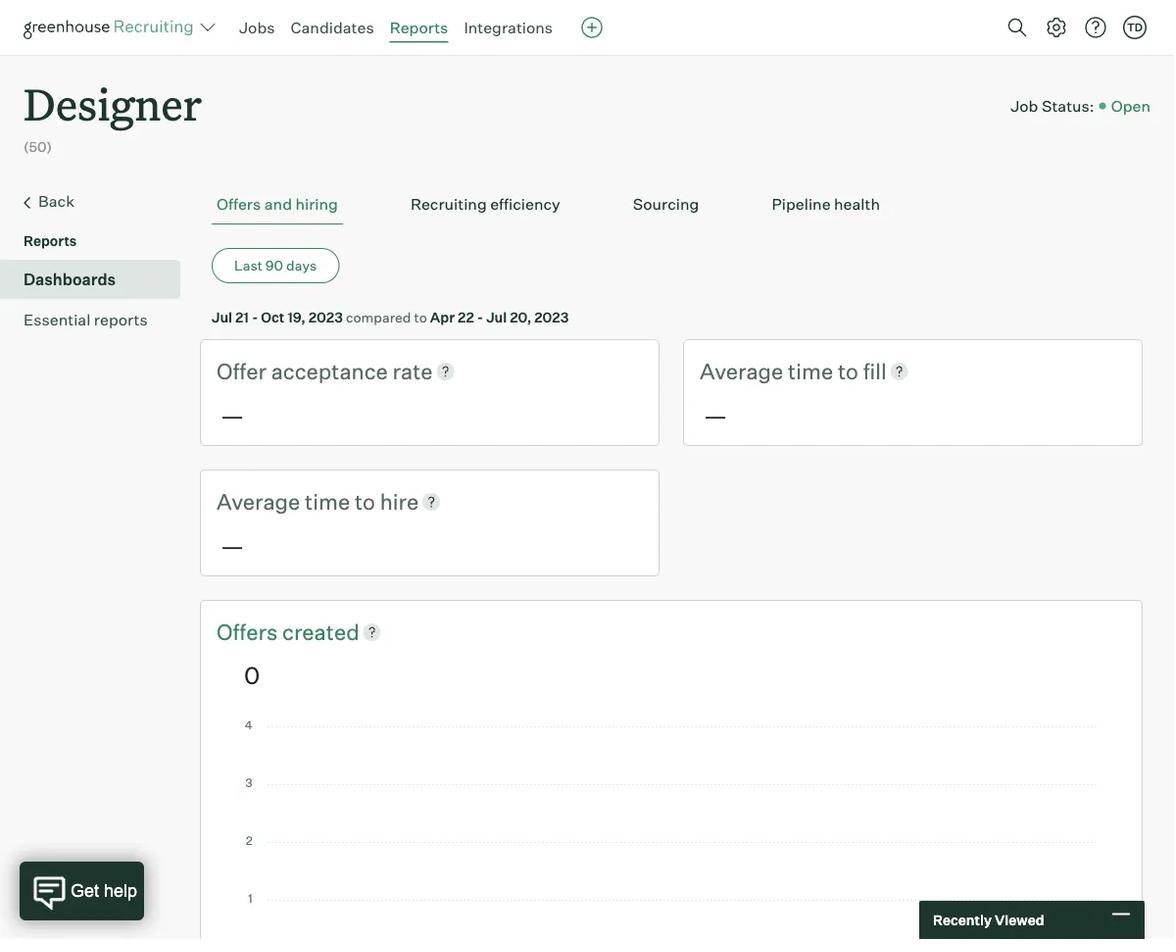 Task type: vqa. For each thing, say whether or not it's contained in the screenshot.
THE HEALTH
yes



Task type: locate. For each thing, give the bounding box(es) containing it.
0 horizontal spatial time
[[305, 488, 350, 515]]

21
[[235, 309, 249, 326]]

average time to for fill
[[700, 358, 864, 385]]

jul left 21
[[212, 309, 233, 326]]

offers and hiring
[[217, 194, 338, 214]]

1 horizontal spatial to
[[414, 309, 427, 326]]

to for hire
[[355, 488, 375, 515]]

1 horizontal spatial jul
[[487, 309, 507, 326]]

pipeline
[[772, 194, 831, 214]]

dashboards
[[24, 270, 116, 289]]

jul
[[212, 309, 233, 326], [487, 309, 507, 326]]

0 vertical spatial to
[[414, 309, 427, 326]]

offers inside button
[[217, 194, 261, 214]]

0 vertical spatial offers
[[217, 194, 261, 214]]

recruiting
[[411, 194, 487, 214]]

average time to
[[700, 358, 864, 385], [217, 488, 380, 515]]

open
[[1112, 96, 1151, 116]]

0 vertical spatial time
[[789, 358, 834, 385]]

1 horizontal spatial 2023
[[535, 309, 569, 326]]

candidates
[[291, 18, 374, 37]]

-
[[252, 309, 258, 326], [477, 309, 484, 326]]

search image
[[1006, 16, 1030, 39]]

reports link
[[390, 18, 449, 37]]

1 horizontal spatial -
[[477, 309, 484, 326]]

2 horizontal spatial to
[[838, 358, 859, 385]]

2 offers from the top
[[217, 618, 282, 645]]

0 horizontal spatial jul
[[212, 309, 233, 326]]

1 horizontal spatial average
[[700, 358, 784, 385]]

0 horizontal spatial average time to
[[217, 488, 380, 515]]

designer link
[[24, 55, 202, 137]]

2023 right 19,
[[309, 309, 343, 326]]

offers for offers
[[217, 618, 282, 645]]

2023
[[309, 309, 343, 326], [535, 309, 569, 326]]

to
[[414, 309, 427, 326], [838, 358, 859, 385], [355, 488, 375, 515]]

1 vertical spatial time
[[305, 488, 350, 515]]

0 horizontal spatial to
[[355, 488, 375, 515]]

reports down back
[[24, 233, 77, 250]]

recently
[[934, 912, 993, 929]]

— for hire
[[221, 531, 244, 560]]

td
[[1128, 21, 1144, 34]]

to for fill
[[838, 358, 859, 385]]

1 horizontal spatial average time to
[[700, 358, 864, 385]]

1 vertical spatial to
[[838, 358, 859, 385]]

sourcing
[[633, 194, 700, 214]]

0 vertical spatial average time to
[[700, 358, 864, 385]]

jul left 20,
[[487, 309, 507, 326]]

recruiting efficiency
[[411, 194, 561, 214]]

time for fill
[[789, 358, 834, 385]]

2023 right 20,
[[535, 309, 569, 326]]

dashboards link
[[24, 268, 173, 291]]

average for fill
[[700, 358, 784, 385]]

designer
[[24, 75, 202, 132]]

0 vertical spatial reports
[[390, 18, 449, 37]]

average
[[700, 358, 784, 385], [217, 488, 300, 515]]

2 vertical spatial to
[[355, 488, 375, 515]]

1 jul from the left
[[212, 309, 233, 326]]

jobs link
[[239, 18, 275, 37]]

efficiency
[[491, 194, 561, 214]]

and
[[265, 194, 292, 214]]

reports
[[390, 18, 449, 37], [24, 233, 77, 250]]

back
[[38, 191, 75, 211]]

0 horizontal spatial 2023
[[309, 309, 343, 326]]

1 offers from the top
[[217, 194, 261, 214]]

viewed
[[995, 912, 1045, 929]]

2 2023 from the left
[[535, 309, 569, 326]]

0 horizontal spatial average
[[217, 488, 300, 515]]

1 vertical spatial offers
[[217, 618, 282, 645]]

0
[[244, 661, 260, 691]]

to left the "hire"
[[355, 488, 375, 515]]

tab list
[[212, 185, 1132, 225]]

hire
[[380, 488, 419, 515]]

pipeline health button
[[767, 185, 886, 225]]

to left 'apr' in the left of the page
[[414, 309, 427, 326]]

2 jul from the left
[[487, 309, 507, 326]]

time left the "hire"
[[305, 488, 350, 515]]

recruiting efficiency button
[[406, 185, 566, 225]]

time left fill on the right of page
[[789, 358, 834, 385]]

— for fill
[[704, 401, 728, 430]]

days
[[286, 257, 317, 274]]

0 vertical spatial average
[[700, 358, 784, 385]]

offers up the 0
[[217, 618, 282, 645]]

health
[[835, 194, 881, 214]]

(50)
[[24, 138, 52, 155]]

1 vertical spatial reports
[[24, 233, 77, 250]]

offer acceptance
[[217, 358, 393, 385]]

1 vertical spatial average
[[217, 488, 300, 515]]

offers
[[217, 194, 261, 214], [217, 618, 282, 645]]

apr
[[430, 309, 455, 326]]

0 horizontal spatial -
[[252, 309, 258, 326]]

reports
[[94, 310, 148, 330]]

—
[[221, 401, 244, 430], [704, 401, 728, 430], [221, 531, 244, 560]]

acceptance
[[271, 358, 388, 385]]

reports right candidates link
[[390, 18, 449, 37]]

job
[[1011, 96, 1039, 116]]

integrations
[[464, 18, 553, 37]]

- right 22
[[477, 309, 484, 326]]

1 vertical spatial average time to
[[217, 488, 380, 515]]

rate
[[393, 358, 433, 385]]

to left fill on the right of page
[[838, 358, 859, 385]]

average time to for hire
[[217, 488, 380, 515]]

essential reports
[[24, 310, 148, 330]]

td button
[[1120, 12, 1151, 43]]

jul 21 - oct 19, 2023 compared to apr 22 - jul 20, 2023
[[212, 309, 569, 326]]

1 horizontal spatial time
[[789, 358, 834, 385]]

pipeline health
[[772, 194, 881, 214]]

last 90 days button
[[212, 248, 340, 284]]

offers left "and"
[[217, 194, 261, 214]]

recently viewed
[[934, 912, 1045, 929]]

- right 21
[[252, 309, 258, 326]]

time
[[789, 358, 834, 385], [305, 488, 350, 515]]

sourcing button
[[628, 185, 705, 225]]



Task type: describe. For each thing, give the bounding box(es) containing it.
created
[[282, 618, 360, 645]]

offer
[[217, 358, 267, 385]]

configure image
[[1045, 16, 1069, 39]]

created link
[[282, 617, 360, 647]]

0 horizontal spatial reports
[[24, 233, 77, 250]]

hiring
[[296, 194, 338, 214]]

essential
[[24, 310, 91, 330]]

td button
[[1124, 16, 1147, 39]]

xychart image
[[244, 721, 1099, 941]]

integrations link
[[464, 18, 553, 37]]

candidates link
[[291, 18, 374, 37]]

essential reports link
[[24, 308, 173, 332]]

19,
[[288, 309, 306, 326]]

offers and hiring button
[[212, 185, 343, 225]]

compared
[[346, 309, 411, 326]]

job status:
[[1011, 96, 1095, 116]]

1 - from the left
[[252, 309, 258, 326]]

tab list containing offers and hiring
[[212, 185, 1132, 225]]

last 90 days
[[234, 257, 317, 274]]

1 horizontal spatial reports
[[390, 18, 449, 37]]

90
[[266, 257, 284, 274]]

oct
[[261, 309, 285, 326]]

1 2023 from the left
[[309, 309, 343, 326]]

20,
[[510, 309, 532, 326]]

jobs
[[239, 18, 275, 37]]

offers for offers and hiring
[[217, 194, 261, 214]]

offers link
[[217, 617, 282, 647]]

status:
[[1042, 96, 1095, 116]]

22
[[458, 309, 475, 326]]

designer (50)
[[24, 75, 202, 155]]

time for hire
[[305, 488, 350, 515]]

greenhouse recruiting image
[[24, 16, 200, 39]]

fill
[[864, 358, 887, 385]]

back link
[[24, 189, 173, 215]]

last
[[234, 257, 263, 274]]

average for hire
[[217, 488, 300, 515]]

2 - from the left
[[477, 309, 484, 326]]



